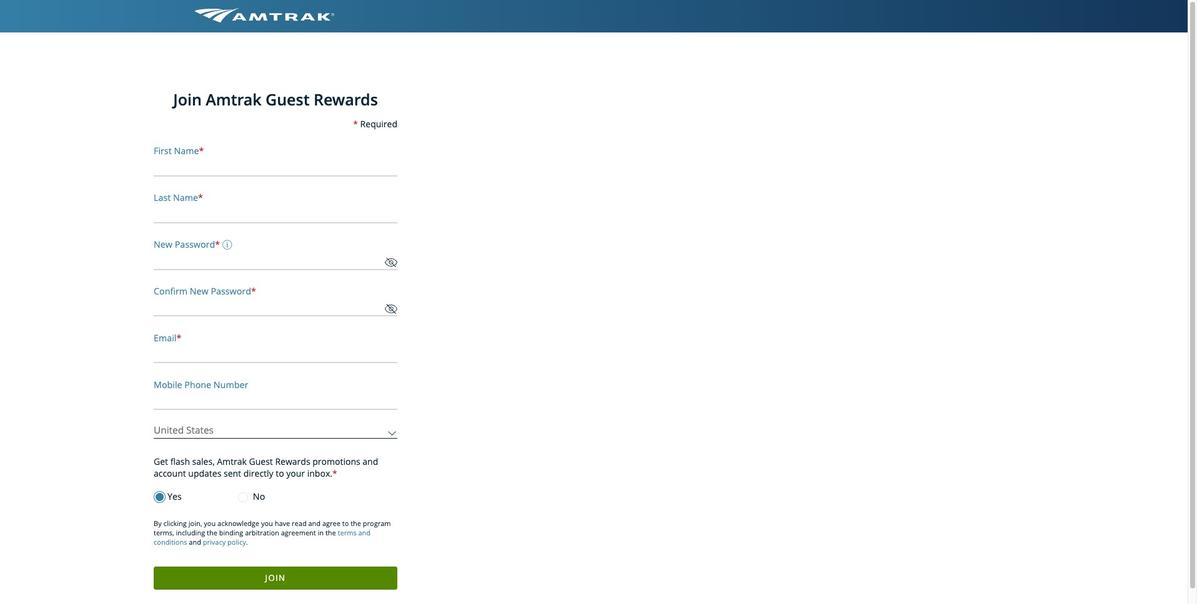 Task type: describe. For each thing, give the bounding box(es) containing it.
1 horizontal spatial rewards
[[314, 89, 378, 110]]

binding
[[219, 529, 243, 538]]

mobile
[[154, 379, 182, 391]]

join amtrak guest rewards
[[173, 89, 378, 110]]

0 vertical spatial password
[[175, 239, 215, 251]]

1 horizontal spatial new
[[190, 286, 209, 297]]

name for first name
[[174, 145, 199, 157]]

policy
[[228, 538, 246, 547]]

to inside get flash sales, amtrak guest rewards promotions and account updates sent directly to your inbox.
[[276, 468, 284, 480]]

Last Name text field
[[154, 206, 397, 224]]

terms and conditions
[[154, 529, 371, 547]]

last name
[[154, 192, 198, 204]]

acknowledge
[[218, 519, 259, 529]]

phone
[[185, 379, 211, 391]]

First Name text field
[[154, 159, 397, 177]]

number
[[214, 379, 248, 391]]

privacy policy link
[[203, 538, 246, 547]]

1 vertical spatial password
[[211, 286, 251, 297]]

no
[[253, 491, 265, 503]]

rewards inside get flash sales, amtrak guest rewards promotions and account updates sent directly to your inbox.
[[275, 456, 310, 468]]

Email email field
[[154, 346, 397, 364]]

your
[[286, 468, 305, 480]]

terms
[[338, 529, 357, 538]]

join
[[265, 573, 286, 584]]

privacy
[[203, 538, 226, 547]]

conditions
[[154, 538, 187, 547]]

mobile phone number
[[154, 379, 248, 391]]

updates
[[188, 468, 221, 480]]

sent
[[224, 468, 241, 480]]

last
[[154, 192, 171, 204]]

inbox.
[[307, 468, 332, 480]]

required
[[358, 118, 397, 130]]

account
[[154, 468, 186, 480]]

and inside terms and conditions
[[358, 529, 371, 538]]

and privacy policy .
[[187, 538, 248, 547]]

and inside get flash sales, amtrak guest rewards promotions and account updates sent directly to your inbox.
[[363, 456, 378, 468]]

Confirm New Password password field
[[154, 300, 397, 317]]

in
[[318, 529, 324, 538]]

by clicking join, you acknowledge you have read and agree to the program terms, including the binding arbitration agreement in the
[[154, 519, 391, 538]]

agree
[[322, 519, 341, 529]]

0 vertical spatial new
[[154, 239, 172, 251]]



Task type: locate. For each thing, give the bounding box(es) containing it.
rewards right directly
[[275, 456, 310, 468]]

the right in
[[326, 529, 336, 538]]

to left your
[[276, 468, 284, 480]]

guest inside get flash sales, amtrak guest rewards promotions and account updates sent directly to your inbox.
[[249, 456, 273, 468]]

amtrak right "sales,"
[[217, 456, 247, 468]]

amtrak image
[[194, 8, 334, 23]]

clicking
[[163, 519, 187, 529]]

read
[[292, 519, 307, 529]]

1 vertical spatial rewards
[[275, 456, 310, 468]]

amtrak inside get flash sales, amtrak guest rewards promotions and account updates sent directly to your inbox.
[[217, 456, 247, 468]]

email
[[154, 332, 177, 344]]

guest
[[266, 89, 310, 110], [249, 456, 273, 468]]

the
[[351, 519, 361, 529], [207, 529, 217, 538], [326, 529, 336, 538]]

name for last name
[[173, 192, 198, 204]]

New Password password field
[[154, 253, 397, 270]]

new right confirm
[[190, 286, 209, 297]]

you right join,
[[204, 519, 216, 529]]

new
[[154, 239, 172, 251], [190, 286, 209, 297]]

join
[[173, 89, 202, 110]]

by
[[154, 519, 162, 529]]

the left program
[[351, 519, 361, 529]]

sales,
[[192, 456, 215, 468]]

.
[[246, 538, 248, 547]]

to inside by clicking join, you acknowledge you have read and agree to the program terms, including the binding arbitration agreement in the
[[342, 519, 349, 529]]

0 vertical spatial name
[[174, 145, 199, 157]]

and right read
[[308, 519, 321, 529]]

the left binding on the bottom of page
[[207, 529, 217, 538]]

terms,
[[154, 529, 174, 538]]

0 vertical spatial rewards
[[314, 89, 378, 110]]

and down join,
[[189, 538, 201, 547]]

flash
[[170, 456, 190, 468]]

password up confirm new password on the top of page
[[175, 239, 215, 251]]

including
[[176, 529, 205, 538]]

0 horizontal spatial to
[[276, 468, 284, 480]]

0 horizontal spatial rewards
[[275, 456, 310, 468]]

0 vertical spatial guest
[[266, 89, 310, 110]]

0 horizontal spatial new
[[154, 239, 172, 251]]

new password
[[154, 239, 215, 251]]

first name
[[154, 145, 199, 157]]

1 you from the left
[[204, 519, 216, 529]]

1 vertical spatial name
[[173, 192, 198, 204]]

and right terms
[[358, 529, 371, 538]]

confirm
[[154, 286, 187, 297]]

directly
[[244, 468, 273, 480]]

to right agree
[[342, 519, 349, 529]]

2 horizontal spatial the
[[351, 519, 361, 529]]

name
[[174, 145, 199, 157], [173, 192, 198, 204]]

agreement
[[281, 529, 316, 538]]

get
[[154, 456, 168, 468]]

1 vertical spatial to
[[342, 519, 349, 529]]

name right the last
[[173, 192, 198, 204]]

1 vertical spatial amtrak
[[217, 456, 247, 468]]

first
[[154, 145, 172, 157]]

0 vertical spatial to
[[276, 468, 284, 480]]

join button
[[154, 568, 397, 591]]

1 vertical spatial new
[[190, 286, 209, 297]]

to
[[276, 468, 284, 480], [342, 519, 349, 529]]

and inside by clicking join, you acknowledge you have read and agree to the program terms, including the binding arbitration agreement in the
[[308, 519, 321, 529]]

banner
[[0, 0, 1188, 32]]

name right first
[[174, 145, 199, 157]]

you
[[204, 519, 216, 529], [261, 519, 273, 529]]

0 horizontal spatial you
[[204, 519, 216, 529]]

0 vertical spatial amtrak
[[206, 89, 262, 110]]

and
[[363, 456, 378, 468], [308, 519, 321, 529], [358, 529, 371, 538], [189, 538, 201, 547]]

and right promotions
[[363, 456, 378, 468]]

1 horizontal spatial you
[[261, 519, 273, 529]]

new down the last
[[154, 239, 172, 251]]

Mobile Phone Number text field
[[154, 393, 397, 411]]

terms and conditions link
[[154, 529, 371, 547]]

yes
[[167, 491, 182, 503]]

confirm new password
[[154, 286, 251, 297]]

you left have
[[261, 519, 273, 529]]

program
[[363, 519, 391, 529]]

0 horizontal spatial the
[[207, 529, 217, 538]]

1 horizontal spatial to
[[342, 519, 349, 529]]

password
[[175, 239, 215, 251], [211, 286, 251, 297]]

2 you from the left
[[261, 519, 273, 529]]

arbitration
[[245, 529, 279, 538]]

have
[[275, 519, 290, 529]]

rewards
[[314, 89, 378, 110], [275, 456, 310, 468]]

amtrak
[[206, 89, 262, 110], [217, 456, 247, 468]]

amtrak right join
[[206, 89, 262, 110]]

password up confirm new password password field
[[211, 286, 251, 297]]

join,
[[189, 519, 202, 529]]

get flash sales, amtrak guest rewards promotions and account updates sent directly to your inbox.
[[154, 456, 378, 480]]

promotions
[[313, 456, 360, 468]]

rewards up required
[[314, 89, 378, 110]]

1 horizontal spatial the
[[326, 529, 336, 538]]

1 vertical spatial guest
[[249, 456, 273, 468]]



Task type: vqa. For each thing, say whether or not it's contained in the screenshot.
SENT
yes



